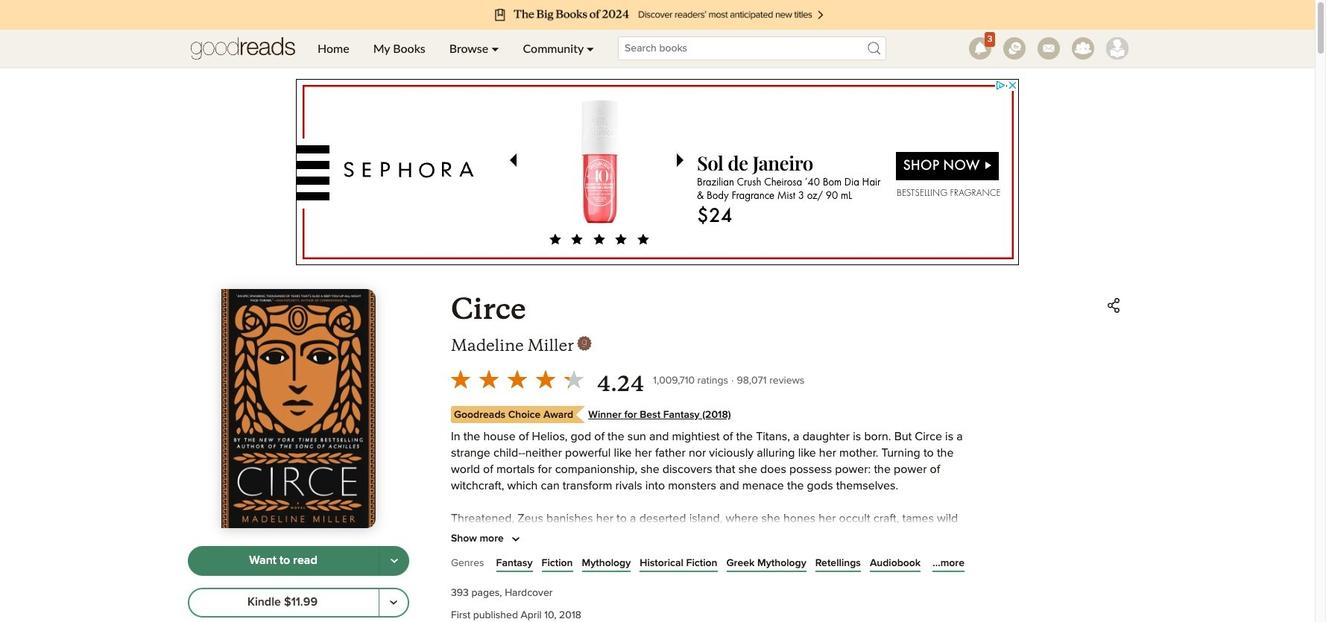 Task type: vqa. For each thing, say whether or not it's contained in the screenshot.
1,009,710 Ratings And 98,071 Reviews figure
yes



Task type: locate. For each thing, give the bounding box(es) containing it.
None search field
[[606, 37, 898, 60]]

book title: circe element
[[451, 292, 526, 326]]

1,009,710 ratings and 98,071 reviews figure
[[653, 371, 805, 389]]



Task type: describe. For each thing, give the bounding box(es) containing it.
rating 4.24 out of 5 image
[[447, 365, 588, 394]]

home image
[[191, 30, 295, 67]]

top genres for this book element
[[451, 555, 1127, 578]]

advertisement element
[[296, 79, 1019, 265]]

average rating of 4.24 stars. figure
[[447, 365, 653, 398]]

goodreads author image
[[577, 336, 592, 351]]

Search by book title or ISBN text field
[[618, 37, 886, 60]]

the most anticipated books of 2024 image
[[115, 0, 1200, 30]]

profile image for c. image
[[1106, 37, 1129, 60]]



